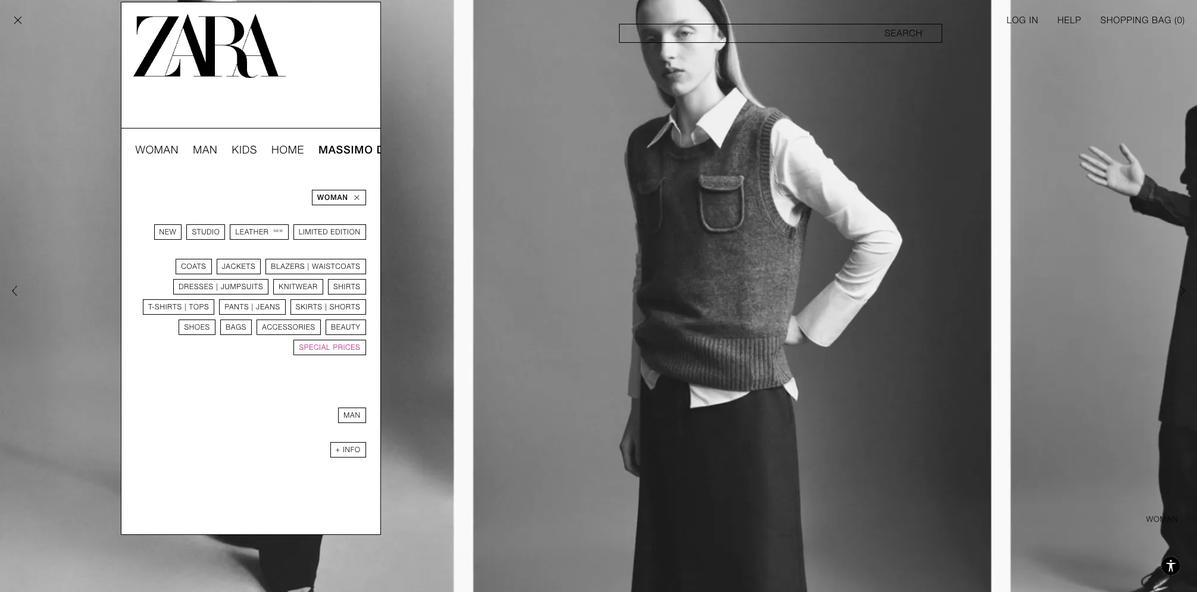Task type: describe. For each thing, give the bounding box(es) containing it.
zara logo united states. image
[[133, 14, 286, 78]]

| for pants
[[252, 303, 254, 311]]

shoes
[[184, 323, 210, 332]]

shopping
[[1101, 15, 1149, 26]]

t-shirts | tops link
[[143, 299, 215, 315]]

| for dresses
[[216, 283, 218, 291]]

tops
[[189, 303, 209, 311]]

+ info link
[[330, 442, 366, 458]]

+
[[336, 446, 340, 454]]

log in link
[[1007, 14, 1039, 26]]

kids link
[[232, 143, 257, 157]]

massimo dutti link
[[319, 143, 410, 157]]

dresses | jumpsuits
[[179, 283, 263, 291]]

new link
[[154, 224, 182, 240]]

0 horizontal spatial woman link
[[135, 143, 179, 157]]

skirts
[[296, 303, 323, 311]]

shirts link
[[328, 279, 366, 295]]

0 status
[[1177, 15, 1183, 26]]

1 horizontal spatial woman
[[317, 194, 348, 202]]

search link
[[619, 24, 942, 43]]

| for blazers
[[308, 263, 310, 271]]

search
[[885, 28, 923, 39]]

new inside new link
[[159, 228, 176, 236]]

jeans
[[256, 303, 280, 311]]

jumpsuits
[[221, 283, 263, 291]]

man for + info
[[344, 411, 361, 420]]

0 horizontal spatial woman
[[135, 143, 179, 156]]

info
[[343, 446, 361, 454]]

zara logo united states. go to homepage image
[[133, 14, 286, 78]]

bags link
[[220, 320, 252, 335]]

massimo dutti
[[319, 143, 410, 156]]

0
[[1177, 15, 1183, 26]]

log
[[1007, 15, 1026, 26]]

dutti
[[377, 143, 410, 156]]

prices
[[333, 344, 361, 352]]

0 vertical spatial shirts
[[333, 283, 361, 291]]

Product search search field
[[619, 24, 942, 43]]

coats link
[[176, 259, 212, 274]]

massimo
[[319, 143, 373, 156]]

blazers
[[271, 263, 305, 271]]

studio link
[[187, 224, 225, 240]]



Task type: vqa. For each thing, say whether or not it's contained in the screenshot.
LOG IN link
yes



Task type: locate. For each thing, give the bounding box(es) containing it.
man
[[193, 143, 218, 156], [344, 411, 361, 420]]

0 vertical spatial woman
[[135, 143, 179, 156]]

| right blazers
[[308, 263, 310, 271]]

bags
[[226, 323, 247, 332]]

shorts
[[330, 303, 361, 311]]

man link for home
[[193, 143, 218, 157]]

1 vertical spatial man link
[[338, 408, 366, 423]]

t-
[[148, 303, 155, 311]]

0 horizontal spatial new
[[159, 228, 176, 236]]

shirts up shorts
[[333, 283, 361, 291]]

in
[[1029, 15, 1039, 26]]

0 horizontal spatial man link
[[193, 143, 218, 157]]

0 vertical spatial woman link
[[135, 143, 179, 157]]

man link left "kids" link
[[193, 143, 218, 157]]

limited edition link
[[293, 224, 366, 240]]

accessories
[[262, 323, 316, 332]]

shirts
[[333, 283, 361, 291], [155, 303, 182, 311]]

1 horizontal spatial new
[[274, 229, 283, 233]]

| right the skirts
[[325, 303, 327, 311]]

| left tops
[[185, 303, 187, 311]]

skirts | shorts link
[[290, 299, 366, 315]]

man link up info
[[338, 408, 366, 423]]

studio
[[192, 228, 220, 236]]

help link
[[1058, 14, 1082, 26]]

home link
[[272, 143, 304, 157]]

man link for + info
[[338, 408, 366, 423]]

man link
[[193, 143, 218, 157], [338, 408, 366, 423]]

1 vertical spatial man
[[344, 411, 361, 420]]

man up info
[[344, 411, 361, 420]]

skirts | shorts
[[296, 303, 361, 311]]

beauty link
[[326, 320, 366, 335]]

shopping bag ( 0 )
[[1101, 15, 1185, 26]]

special prices link
[[294, 340, 366, 355]]

help
[[1058, 15, 1082, 26]]

1 vertical spatial woman
[[317, 194, 348, 202]]

pants | jeans
[[225, 303, 280, 311]]

home
[[272, 143, 304, 156]]

blazers | waistcoats link
[[266, 259, 366, 274]]

(
[[1175, 15, 1177, 26]]

leather
[[235, 228, 269, 236]]

)
[[1183, 15, 1185, 26]]

log in
[[1007, 15, 1039, 26]]

0 horizontal spatial shirts
[[155, 303, 182, 311]]

1 horizontal spatial woman link
[[312, 190, 366, 205]]

man left kids
[[193, 143, 218, 156]]

1 horizontal spatial shirts
[[333, 283, 361, 291]]

shirts left tops
[[155, 303, 182, 311]]

0 vertical spatial man
[[193, 143, 218, 156]]

pants | jeans link
[[219, 299, 286, 315]]

1 vertical spatial woman link
[[312, 190, 366, 205]]

1 vertical spatial shirts
[[155, 303, 182, 311]]

| for skirts
[[325, 303, 327, 311]]

1 horizontal spatial man link
[[338, 408, 366, 423]]

woman
[[135, 143, 179, 156], [317, 194, 348, 202]]

new left the studio
[[159, 228, 176, 236]]

special
[[299, 344, 331, 352]]

edition
[[331, 228, 361, 236]]

kids
[[232, 143, 257, 156]]

1 horizontal spatial man
[[344, 411, 361, 420]]

+ info
[[336, 446, 361, 454]]

new inside leather new limited edition
[[274, 229, 283, 233]]

knitwear
[[279, 283, 318, 291]]

coats
[[181, 263, 206, 271]]

pants
[[225, 303, 249, 311]]

bag
[[1152, 15, 1172, 26]]

0 horizontal spatial man
[[193, 143, 218, 156]]

0 vertical spatial man link
[[193, 143, 218, 157]]

jackets
[[222, 263, 256, 271]]

|
[[308, 263, 310, 271], [216, 283, 218, 291], [185, 303, 187, 311], [252, 303, 254, 311], [325, 303, 327, 311]]

limited
[[299, 228, 328, 236]]

knitwear link
[[273, 279, 323, 295]]

| left jeans
[[252, 303, 254, 311]]

dresses | jumpsuits link
[[173, 279, 269, 295]]

t-shirts | tops
[[148, 303, 209, 311]]

| right the dresses
[[216, 283, 218, 291]]

man for home
[[193, 143, 218, 156]]

beauty
[[331, 323, 361, 332]]

blazers | waistcoats
[[271, 263, 361, 271]]

accessories link
[[257, 320, 321, 335]]

leather new limited edition
[[235, 228, 361, 236]]

new
[[159, 228, 176, 236], [274, 229, 283, 233]]

shoes link
[[179, 320, 216, 335]]

jackets link
[[216, 259, 261, 274]]

dresses
[[179, 283, 214, 291]]

woman link
[[135, 143, 179, 157], [312, 190, 366, 205]]

new right leather
[[274, 229, 283, 233]]

waistcoats
[[312, 263, 361, 271]]

special prices
[[299, 344, 361, 352]]

| inside "link"
[[216, 283, 218, 291]]



